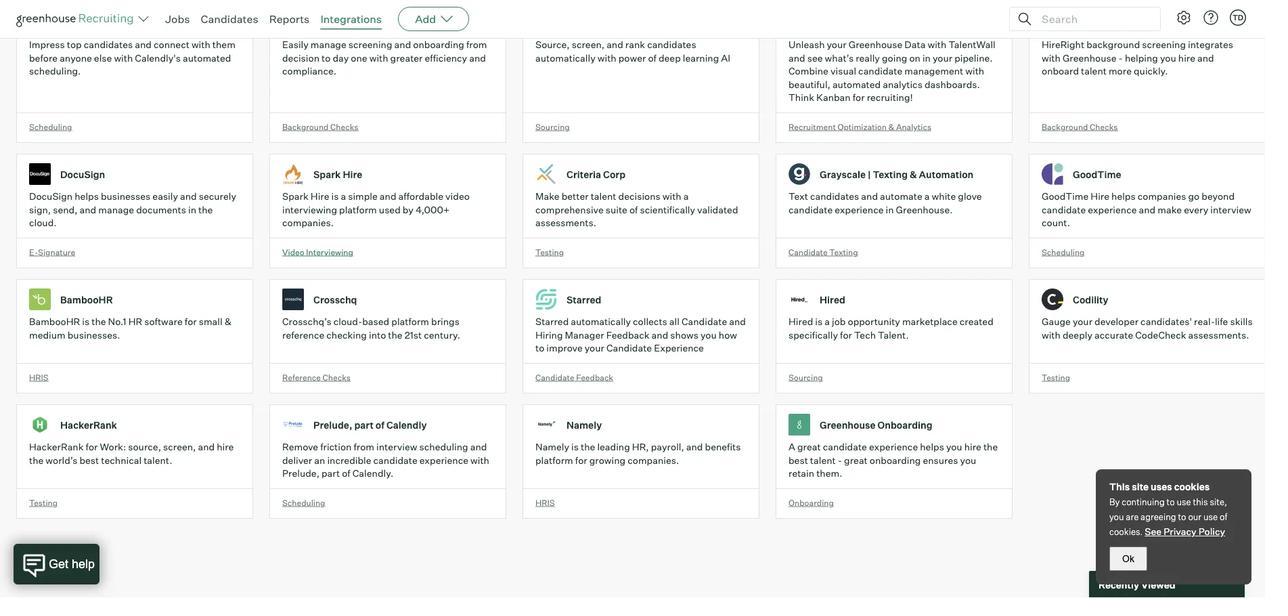 Task type: locate. For each thing, give the bounding box(es) containing it.
part down an
[[322, 467, 340, 479]]

site,
[[1211, 496, 1228, 507]]

talent inside hireright background screening integrates with greenhouse - helping you hire and onboard talent more quickly.
[[1082, 65, 1107, 77]]

2 horizontal spatial testing
[[1042, 372, 1071, 382]]

1 background checks from the left
[[282, 122, 359, 132]]

experience down |
[[835, 204, 884, 216]]

helps left companies on the right of the page
[[1112, 190, 1136, 202]]

spark for spark hire
[[314, 168, 341, 180]]

0 vertical spatial platform
[[339, 204, 377, 216]]

a
[[341, 190, 346, 202], [684, 190, 689, 202], [925, 190, 930, 202], [825, 316, 830, 328]]

0 horizontal spatial hired
[[789, 316, 814, 328]]

of down site,
[[1221, 511, 1228, 522]]

talent up suite
[[591, 190, 617, 202]]

scheduling.
[[29, 65, 81, 77]]

interview
[[1211, 204, 1252, 216], [377, 441, 418, 453]]

is left the leading
[[572, 441, 579, 453]]

integrations link
[[321, 12, 382, 26]]

in down automate
[[886, 204, 894, 216]]

assessments. down "life"
[[1189, 329, 1250, 341]]

texting down the text candidates and automate a white glove candidate experience in greenhouse.
[[830, 247, 859, 257]]

automatically up manager
[[571, 316, 631, 328]]

1 horizontal spatial scheduling
[[282, 498, 325, 508]]

hackerrank for hackerrank for work: source, screen, and hire the world's best technical talent.
[[29, 441, 84, 453]]

growing
[[590, 454, 626, 466]]

1 vertical spatial sourcing
[[789, 372, 823, 382]]

hire
[[1179, 52, 1196, 64], [217, 441, 234, 453], [965, 441, 982, 453]]

sterling
[[314, 17, 350, 28]]

for inside hired is a job opportunity marketplace created specifically for tech talent.
[[841, 329, 853, 341]]

count.
[[1042, 217, 1071, 229]]

0 vertical spatial goodtime
[[1074, 168, 1122, 180]]

0 horizontal spatial onboarding
[[413, 39, 465, 51]]

prelude,
[[314, 419, 353, 431], [282, 467, 320, 479]]

2 vertical spatial talent
[[811, 454, 836, 466]]

scheduling for goodtime hire helps companies go beyond candidate experience and make every interview count.
[[1042, 247, 1085, 257]]

screening inside "easily manage screening and onboarding from decision to day one with greater efficiency and compliance."
[[349, 39, 393, 51]]

1 horizontal spatial companies.
[[628, 454, 680, 466]]

suite
[[606, 204, 628, 216]]

hackerrank up work: at the bottom left
[[60, 419, 117, 431]]

docusign up send,
[[60, 168, 105, 180]]

2 horizontal spatial platform
[[536, 454, 574, 466]]

you down by
[[1110, 511, 1125, 522]]

bamboohr is the no.1 hr software for small & medium businesses.
[[29, 316, 232, 341]]

a up scientifically
[[684, 190, 689, 202]]

platform left growing
[[536, 454, 574, 466]]

2 horizontal spatial in
[[923, 52, 931, 64]]

in
[[923, 52, 931, 64], [188, 204, 196, 216], [886, 204, 894, 216]]

manage
[[311, 39, 347, 51], [98, 204, 134, 216]]

candidates down grayscale
[[811, 190, 860, 202]]

1 vertical spatial docusign
[[29, 190, 73, 202]]

background checks up spark hire
[[282, 122, 359, 132]]

prelude, up the "friction"
[[314, 419, 353, 431]]

namely is the leading hr, payroll, and benefits platform for growing companies.
[[536, 441, 741, 466]]

from up 'incredible'
[[354, 441, 375, 453]]

1 vertical spatial hris
[[536, 498, 555, 508]]

prelude, down the deliver
[[282, 467, 320, 479]]

1 horizontal spatial onboarding
[[870, 454, 921, 466]]

1 vertical spatial platform
[[392, 316, 429, 328]]

sourcing
[[536, 122, 570, 132], [789, 372, 823, 382]]

background for hireright background screening integrates with greenhouse - helping you hire and onboard talent more quickly.
[[1042, 122, 1089, 132]]

1 horizontal spatial part
[[354, 419, 374, 431]]

manage down businesses
[[98, 204, 134, 216]]

checks down more
[[1091, 122, 1119, 132]]

is inside spark hire is a simple and affordable video interviewing platform used by 4,000+ companies.
[[332, 190, 339, 202]]

sourcing up criteria
[[536, 122, 570, 132]]

1 horizontal spatial hire
[[965, 441, 982, 453]]

& left analytics
[[889, 122, 895, 132]]

1 horizontal spatial calendly
[[387, 419, 427, 431]]

1 vertical spatial spark
[[282, 190, 309, 202]]

for inside bamboohr is the no.1 hr software for small & medium businesses.
[[185, 316, 197, 328]]

you inside hireright background screening integrates with greenhouse - helping you hire and onboard talent more quickly.
[[1161, 52, 1177, 64]]

0 horizontal spatial in
[[188, 204, 196, 216]]

and right easily
[[180, 190, 197, 202]]

1 vertical spatial goodtime
[[1042, 190, 1089, 202]]

platform up 21st
[[392, 316, 429, 328]]

is up businesses.
[[82, 316, 90, 328]]

candidate inside unleash your greenhouse data with talentwall and see what's really going on in your pipeline. combine visual candidate management with beautiful, automated analytics dashboards. think kanban for recruiting!
[[859, 65, 903, 77]]

background checks for hireright background screening integrates with greenhouse - helping you hire and onboard talent more quickly.
[[1042, 122, 1119, 132]]

background checks down onboard
[[1042, 122, 1119, 132]]

companies. down hr,
[[628, 454, 680, 466]]

greenhouse up really
[[849, 39, 903, 51]]

1 horizontal spatial screening
[[1143, 39, 1187, 51]]

of left deep
[[648, 52, 657, 64]]

0 vertical spatial scheduling
[[29, 122, 72, 132]]

0 vertical spatial part
[[354, 419, 374, 431]]

1 vertical spatial screen,
[[163, 441, 196, 453]]

one
[[351, 52, 368, 64]]

namely up the leading
[[567, 419, 602, 431]]

assessments. down comprehensive
[[536, 217, 597, 229]]

companies. inside namely is the leading hr, payroll, and benefits platform for growing companies.
[[628, 454, 680, 466]]

assessments.
[[536, 217, 597, 229], [1189, 329, 1250, 341]]

your down manager
[[585, 342, 605, 354]]

1 horizontal spatial talent
[[811, 454, 836, 466]]

helping
[[1126, 52, 1159, 64]]

1 vertical spatial testing
[[1042, 372, 1071, 382]]

starred automatically collects all candidate and hiring manager feedback and shows you how to improve your candidate experience
[[536, 316, 746, 354]]

before
[[29, 52, 58, 64]]

hired for hired
[[820, 294, 846, 305]]

hireright inside hireright background screening integrates with greenhouse - helping you hire and onboard talent more quickly.
[[1042, 39, 1085, 51]]

for right kanban
[[853, 92, 865, 103]]

make
[[1158, 204, 1183, 216]]

1 vertical spatial hireright
[[1042, 39, 1085, 51]]

add
[[415, 12, 436, 26]]

docusign inside docusign helps businesses easily and securely sign, send, and manage documents in the cloud.
[[29, 190, 73, 202]]

this
[[1110, 481, 1131, 493]]

1 best from the left
[[80, 454, 99, 466]]

a
[[789, 441, 796, 453]]

0 vertical spatial docusign
[[60, 168, 105, 180]]

namely for namely is the leading hr, payroll, and benefits platform for growing companies.
[[536, 441, 570, 453]]

greenhouse down background
[[1063, 52, 1117, 64]]

and
[[135, 39, 152, 51], [395, 39, 411, 51], [607, 39, 624, 51], [470, 52, 486, 64], [789, 52, 806, 64], [1198, 52, 1215, 64], [180, 190, 197, 202], [380, 190, 397, 202], [862, 190, 879, 202], [80, 204, 96, 216], [1140, 204, 1156, 216], [730, 316, 746, 328], [652, 329, 669, 341], [198, 441, 215, 453], [471, 441, 487, 453], [687, 441, 703, 453]]

0 horizontal spatial testing
[[29, 498, 58, 508]]

is for namely is the leading hr, payroll, and benefits platform for growing companies.
[[572, 441, 579, 453]]

hire left companies on the right of the page
[[1091, 190, 1110, 202]]

greenhouse up 'them.'
[[820, 419, 876, 431]]

1 horizontal spatial spark
[[314, 168, 341, 180]]

docusign up sign,
[[29, 190, 73, 202]]

0 vertical spatial screen,
[[572, 39, 605, 51]]

assessments. inside make better talent decisions with a comprehensive suite of scientifically validated assessments.
[[536, 217, 597, 229]]

screening up one
[[349, 39, 393, 51]]

namely
[[567, 419, 602, 431], [536, 441, 570, 453]]

is down spark hire
[[332, 190, 339, 202]]

video
[[282, 247, 305, 257]]

1 horizontal spatial screen,
[[572, 39, 605, 51]]

best inside hackerrank for work: source, screen, and hire the world's best technical talent.
[[80, 454, 99, 466]]

1 vertical spatial assessments.
[[1189, 329, 1250, 341]]

the inside bamboohr is the no.1 hr software for small & medium businesses.
[[92, 316, 106, 328]]

1 vertical spatial great
[[845, 454, 868, 466]]

beautiful,
[[789, 78, 831, 90]]

candidates inside source, screen, and rank candidates automatically with power of deep learning ai
[[648, 39, 697, 51]]

0 horizontal spatial use
[[1178, 496, 1192, 507]]

0 horizontal spatial background checks
[[282, 122, 359, 132]]

manage inside "easily manage screening and onboarding from decision to day one with greater efficiency and compliance."
[[311, 39, 347, 51]]

0 vertical spatial onboarding
[[413, 39, 465, 51]]

0 horizontal spatial hire
[[311, 190, 329, 202]]

and inside impress top candidates and connect with them before anyone else with calendly's automated scheduling.
[[135, 39, 152, 51]]

candidate down collects
[[607, 342, 652, 354]]

and down integrates
[[1198, 52, 1215, 64]]

best up the retain
[[789, 454, 809, 466]]

testing for make better talent decisions with a comprehensive suite of scientifically validated assessments.
[[536, 247, 564, 257]]

background down compliance.
[[282, 122, 329, 132]]

namely inside namely is the leading hr, payroll, and benefits platform for growing companies.
[[536, 441, 570, 453]]

to inside starred automatically collects all candidate and hiring manager feedback and shows you how to improve your candidate experience
[[536, 342, 545, 354]]

background
[[1087, 39, 1141, 51]]

our
[[1189, 511, 1202, 522]]

hireright up onboard
[[1042, 39, 1085, 51]]

small
[[199, 316, 223, 328]]

see privacy policy link
[[1146, 526, 1226, 537]]

0 horizontal spatial talent
[[591, 190, 617, 202]]

1 horizontal spatial background
[[1042, 122, 1089, 132]]

helps
[[75, 190, 99, 202], [1112, 190, 1136, 202], [921, 441, 945, 453]]

1 horizontal spatial hired
[[820, 294, 846, 305]]

analytics
[[883, 78, 923, 90]]

1 vertical spatial scheduling
[[1042, 247, 1085, 257]]

candidates up 'else' at the top left of the page
[[84, 39, 133, 51]]

0 horizontal spatial screening
[[349, 39, 393, 51]]

& right 'small'
[[225, 316, 232, 328]]

and down |
[[862, 190, 879, 202]]

hire inside hackerrank for work: source, screen, and hire the world's best technical talent.
[[217, 441, 234, 453]]

candidate up 'them.'
[[823, 441, 868, 453]]

them.
[[817, 467, 843, 479]]

day
[[333, 52, 349, 64]]

in right documents
[[188, 204, 196, 216]]

to
[[322, 52, 331, 64], [536, 342, 545, 354], [1167, 496, 1176, 507], [1179, 511, 1187, 522]]

platform
[[339, 204, 377, 216], [392, 316, 429, 328], [536, 454, 574, 466]]

- inside the a great candidate experience helps you hire the best talent - great onboarding ensures you retain them.
[[838, 454, 843, 466]]

2 horizontal spatial hire
[[1091, 190, 1110, 202]]

1 vertical spatial starred
[[536, 316, 569, 328]]

screening for hire
[[1143, 39, 1187, 51]]

1 vertical spatial part
[[322, 467, 340, 479]]

Search text field
[[1039, 9, 1149, 29]]

hire inside the a great candidate experience helps you hire the best talent - great onboarding ensures you retain them.
[[965, 441, 982, 453]]

and down unleash
[[789, 52, 806, 64]]

1 vertical spatial from
[[354, 441, 375, 453]]

benefits
[[705, 441, 741, 453]]

your up management
[[933, 52, 953, 64]]

0 vertical spatial sourcing
[[536, 122, 570, 132]]

glove
[[959, 190, 982, 202]]

- up more
[[1119, 52, 1124, 64]]

of inside source, screen, and rank candidates automatically with power of deep learning ai
[[648, 52, 657, 64]]

spark inside spark hire is a simple and affordable video interviewing platform used by 4,000+ companies.
[[282, 190, 309, 202]]

bamboohr inside bamboohr is the no.1 hr software for small & medium businesses.
[[29, 316, 80, 328]]

1 background from the left
[[282, 122, 329, 132]]

from up efficiency
[[467, 39, 487, 51]]

from inside "easily manage screening and onboarding from decision to day one with greater efficiency and compliance."
[[467, 39, 487, 51]]

candidate inside the text candidates and automate a white glove candidate experience in greenhouse.
[[789, 204, 833, 216]]

0 horizontal spatial best
[[80, 454, 99, 466]]

with inside make better talent decisions with a comprehensive suite of scientifically validated assessments.
[[663, 190, 682, 202]]

checking
[[327, 329, 367, 341]]

assessments. inside gauge your developer candidates' real-life skills with deeply accurate codecheck assessments.
[[1189, 329, 1250, 341]]

testing
[[536, 247, 564, 257], [1042, 372, 1071, 382], [29, 498, 58, 508]]

hireright background screening integrates with greenhouse - helping you hire and onboard talent more quickly.
[[1042, 39, 1234, 77]]

screening inside hireright background screening integrates with greenhouse - helping you hire and onboard talent more quickly.
[[1143, 39, 1187, 51]]

scheduling
[[29, 122, 72, 132], [1042, 247, 1085, 257], [282, 498, 325, 508]]

hire up simple
[[343, 168, 363, 180]]

2 background from the left
[[1042, 122, 1089, 132]]

0 vertical spatial &
[[889, 122, 895, 132]]

great right the a
[[798, 441, 821, 453]]

0 horizontal spatial screen,
[[163, 441, 196, 453]]

candidates
[[84, 39, 133, 51], [648, 39, 697, 51], [811, 190, 860, 202]]

1 horizontal spatial platform
[[392, 316, 429, 328]]

0 horizontal spatial sourcing
[[536, 122, 570, 132]]

testing down comprehensive
[[536, 247, 564, 257]]

bamboohr up businesses.
[[60, 294, 113, 305]]

2 vertical spatial testing
[[29, 498, 58, 508]]

candidate down text
[[789, 204, 833, 216]]

the inside namely is the leading hr, payroll, and benefits platform for growing companies.
[[581, 441, 596, 453]]

1 vertical spatial talent
[[591, 190, 617, 202]]

0 vertical spatial great
[[798, 441, 821, 453]]

text candidates and automate a white glove candidate experience in greenhouse.
[[789, 190, 982, 216]]

0 horizontal spatial great
[[798, 441, 821, 453]]

0 horizontal spatial -
[[838, 454, 843, 466]]

this
[[1194, 496, 1209, 507]]

the inside crosschq's cloud-based platform brings reference checking into the 21st century.
[[388, 329, 403, 341]]

candidate up count. at the right top of page
[[1042, 204, 1087, 216]]

documents
[[136, 204, 186, 216]]

best right world's
[[80, 454, 99, 466]]

is for hired is a job opportunity marketplace created specifically for tech talent.
[[816, 316, 823, 328]]

bamboohr up the medium
[[29, 316, 80, 328]]

0 vertical spatial automated
[[183, 52, 231, 64]]

0 vertical spatial manage
[[311, 39, 347, 51]]

1 vertical spatial companies.
[[628, 454, 680, 466]]

hired inside hired is a job opportunity marketplace created specifically for tech talent.
[[789, 316, 814, 328]]

1 screening from the left
[[349, 39, 393, 51]]

screen, right 'source,'
[[572, 39, 605, 51]]

in inside unleash your greenhouse data with talentwall and see what's really going on in your pipeline. combine visual candidate management with beautiful, automated analytics dashboards. think kanban for recruiting!
[[923, 52, 931, 64]]

ok button
[[1110, 547, 1148, 571]]

experience inside the a great candidate experience helps you hire the best talent - great onboarding ensures you retain them.
[[870, 441, 919, 453]]

work:
[[100, 441, 126, 453]]

candidate up calendly. on the left bottom of page
[[374, 454, 418, 466]]

0 vertical spatial from
[[467, 39, 487, 51]]

century.
[[424, 329, 461, 341]]

and up calendly's on the left of page
[[135, 39, 152, 51]]

think
[[789, 92, 815, 103]]

1 horizontal spatial background checks
[[1042, 122, 1119, 132]]

0 vertical spatial bamboohr
[[60, 294, 113, 305]]

goodtime inside goodtime hire helps companies go beyond candidate experience and make every interview count.
[[1042, 190, 1089, 202]]

use left this at the right of page
[[1178, 496, 1192, 507]]

sourcing for hired is a job opportunity marketplace created specifically for tech talent.
[[789, 372, 823, 382]]

texting
[[873, 168, 908, 180], [830, 247, 859, 257]]

for inside hackerrank for work: source, screen, and hire the world's best technical talent.
[[86, 441, 98, 453]]

by
[[1110, 496, 1121, 507]]

greater
[[391, 52, 423, 64]]

2 vertical spatial &
[[225, 316, 232, 328]]

every
[[1185, 204, 1209, 216]]

you up ensures
[[947, 441, 963, 453]]

0 horizontal spatial onboarding
[[789, 498, 834, 508]]

for left growing
[[576, 454, 588, 466]]

based
[[363, 316, 390, 328]]

a inside the text candidates and automate a white glove candidate experience in greenhouse.
[[925, 190, 930, 202]]

0 horizontal spatial hire
[[217, 441, 234, 453]]

greenhouse
[[849, 39, 903, 51], [1063, 52, 1117, 64], [820, 419, 876, 431]]

1 vertical spatial interview
[[377, 441, 418, 453]]

0 vertical spatial talent
[[1082, 65, 1107, 77]]

of down 'incredible'
[[342, 467, 351, 479]]

greenhouse inside hireright background screening integrates with greenhouse - helping you hire and onboard talent more quickly.
[[1063, 52, 1117, 64]]

checks up spark hire
[[331, 122, 359, 132]]

1 horizontal spatial helps
[[921, 441, 945, 453]]

candidates inside impress top candidates and connect with them before anyone else with calendly's automated scheduling.
[[84, 39, 133, 51]]

screen, inside hackerrank for work: source, screen, and hire the world's best technical talent.
[[163, 441, 196, 453]]

onboarding up the a great candidate experience helps you hire the best talent - great onboarding ensures you retain them.
[[878, 419, 933, 431]]

td
[[1233, 13, 1244, 22]]

used
[[379, 204, 401, 216]]

automated down them
[[183, 52, 231, 64]]

specifically
[[789, 329, 839, 341]]

1 horizontal spatial interview
[[1211, 204, 1252, 216]]

0 vertical spatial hris
[[29, 372, 49, 382]]

0 horizontal spatial assessments.
[[536, 217, 597, 229]]

1 horizontal spatial texting
[[873, 168, 908, 180]]

and inside remove friction from interview scheduling and deliver an incredible candidate experience with prelude, part of calendly.
[[471, 441, 487, 453]]

ok
[[1123, 553, 1135, 564]]

0 vertical spatial feedback
[[607, 329, 650, 341]]

part
[[354, 419, 374, 431], [322, 467, 340, 479]]

hackerrank
[[60, 419, 117, 431], [29, 441, 84, 453]]

is inside bamboohr is the no.1 hr software for small & medium businesses.
[[82, 316, 90, 328]]

starred up the hiring
[[536, 316, 569, 328]]

white
[[932, 190, 957, 202]]

2 horizontal spatial scheduling
[[1042, 247, 1085, 257]]

1 vertical spatial hackerrank
[[29, 441, 84, 453]]

testing down deeply
[[1042, 372, 1071, 382]]

manage up day
[[311, 39, 347, 51]]

platform inside crosschq's cloud-based platform brings reference checking into the 21st century.
[[392, 316, 429, 328]]

sourcing for source, screen, and rank candidates automatically with power of deep learning ai
[[536, 122, 570, 132]]

- up 'them.'
[[838, 454, 843, 466]]

is
[[332, 190, 339, 202], [82, 316, 90, 328], [816, 316, 823, 328], [572, 441, 579, 453]]

grayscale | texting & automation
[[820, 168, 974, 180]]

0 vertical spatial calendly
[[60, 17, 101, 28]]

validated
[[698, 204, 739, 216]]

interview down the beyond
[[1211, 204, 1252, 216]]

is inside namely is the leading hr, payroll, and benefits platform for growing companies.
[[572, 441, 579, 453]]

0 vertical spatial hired
[[820, 294, 846, 305]]

of
[[648, 52, 657, 64], [630, 204, 638, 216], [376, 419, 385, 431], [342, 467, 351, 479], [1221, 511, 1228, 522]]

2 screening from the left
[[1143, 39, 1187, 51]]

better
[[562, 190, 589, 202]]

2 horizontal spatial helps
[[1112, 190, 1136, 202]]

starred up manager
[[567, 294, 602, 305]]

hired is a job opportunity marketplace created specifically for tech talent.
[[789, 316, 994, 341]]

2 vertical spatial scheduling
[[282, 498, 325, 508]]

and right efficiency
[[470, 52, 486, 64]]

talent inside the a great candidate experience helps you hire the best talent - great onboarding ensures you retain them.
[[811, 454, 836, 466]]

bamboohr
[[60, 294, 113, 305], [29, 316, 80, 328]]

experience down greenhouse onboarding
[[870, 441, 919, 453]]

onboarding down the retain
[[789, 498, 834, 508]]

0 vertical spatial testing
[[536, 247, 564, 257]]

1 horizontal spatial candidates
[[648, 39, 697, 51]]

from inside remove friction from interview scheduling and deliver an incredible candidate experience with prelude, part of calendly.
[[354, 441, 375, 453]]

is up specifically
[[816, 316, 823, 328]]

background down onboard
[[1042, 122, 1089, 132]]

1 horizontal spatial hris
[[536, 498, 555, 508]]

candidates up deep
[[648, 39, 697, 51]]

screening
[[349, 39, 393, 51], [1143, 39, 1187, 51]]

scheduling down scheduling.
[[29, 122, 72, 132]]

for down the job
[[841, 329, 853, 341]]

0 horizontal spatial &
[[225, 316, 232, 328]]

you up quickly.
[[1161, 52, 1177, 64]]

2 horizontal spatial hire
[[1179, 52, 1196, 64]]

2 background checks from the left
[[1042, 122, 1119, 132]]

0 horizontal spatial scheduling
[[29, 122, 72, 132]]

platform down simple
[[339, 204, 377, 216]]

testing for gauge your developer candidates' real-life skills with deeply accurate codecheck assessments.
[[1042, 372, 1071, 382]]

1 vertical spatial manage
[[98, 204, 134, 216]]

crosschq's cloud-based platform brings reference checking into the 21st century.
[[282, 316, 461, 341]]

hired up specifically
[[789, 316, 814, 328]]

easily
[[282, 39, 309, 51]]

0 horizontal spatial companies.
[[282, 217, 334, 229]]

2 best from the left
[[789, 454, 809, 466]]

companies
[[1138, 190, 1187, 202]]

1 vertical spatial onboarding
[[789, 498, 834, 508]]

sourcing down specifically
[[789, 372, 823, 382]]

companies. down interviewing
[[282, 217, 334, 229]]

hr
[[128, 316, 142, 328]]

hris for bamboohr is the no.1 hr software for small & medium businesses.
[[29, 372, 49, 382]]

hired for hired is a job opportunity marketplace created specifically for tech talent.
[[789, 316, 814, 328]]

1 vertical spatial automatically
[[571, 316, 631, 328]]

0 horizontal spatial platform
[[339, 204, 377, 216]]

namely for namely
[[567, 419, 602, 431]]

you inside starred automatically collects all candidate and hiring manager feedback and shows you how to improve your candidate experience
[[701, 329, 717, 341]]

2 vertical spatial platform
[[536, 454, 574, 466]]

with inside hireright background screening integrates with greenhouse - helping you hire and onboard talent more quickly.
[[1042, 52, 1061, 64]]

automatically inside source, screen, and rank candidates automatically with power of deep learning ai
[[536, 52, 596, 64]]

hire inside spark hire is a simple and affordable video interviewing platform used by 4,000+ companies.
[[311, 190, 329, 202]]

0 horizontal spatial from
[[354, 441, 375, 453]]

a inside make better talent decisions with a comprehensive suite of scientifically validated assessments.
[[684, 190, 689, 202]]

0 horizontal spatial part
[[322, 467, 340, 479]]

of inside make better talent decisions with a comprehensive suite of scientifically validated assessments.
[[630, 204, 638, 216]]

see
[[808, 52, 823, 64]]

and inside unleash your greenhouse data with talentwall and see what's really going on in your pipeline. combine visual candidate management with beautiful, automated analytics dashboards. think kanban for recruiting!
[[789, 52, 806, 64]]

the inside docusign helps businesses easily and securely sign, send, and manage documents in the cloud.
[[198, 204, 213, 216]]

0 vertical spatial starred
[[567, 294, 602, 305]]

and up used
[[380, 190, 397, 202]]

policy
[[1199, 526, 1226, 537]]

1 horizontal spatial from
[[467, 39, 487, 51]]

kanban
[[817, 92, 851, 103]]

talent left more
[[1082, 65, 1107, 77]]

greenhouse recruiting image
[[16, 11, 138, 27]]

calendly up the top on the left top of page
[[60, 17, 101, 28]]

them
[[213, 39, 236, 51]]



Task type: vqa. For each thing, say whether or not it's contained in the screenshot.
1st the Toggle flyout icon from the bottom of the page
no



Task type: describe. For each thing, give the bounding box(es) containing it.
part inside remove friction from interview scheduling and deliver an incredible candidate experience with prelude, part of calendly.
[[322, 467, 340, 479]]

ai
[[722, 52, 731, 64]]

checks for compliance.
[[331, 122, 359, 132]]

experience inside goodtime hire helps companies go beyond candidate experience and make every interview count.
[[1089, 204, 1138, 216]]

candidates inside the text candidates and automate a white glove candidate experience in greenhouse.
[[811, 190, 860, 202]]

in inside docusign helps businesses easily and securely sign, send, and manage documents in the cloud.
[[188, 204, 196, 216]]

a great candidate experience helps you hire the best talent - great onboarding ensures you retain them.
[[789, 441, 999, 479]]

interviewing
[[306, 247, 353, 257]]

hire for hire
[[343, 168, 363, 180]]

affordable
[[399, 190, 444, 202]]

with inside source, screen, and rank candidates automatically with power of deep learning ai
[[598, 52, 617, 64]]

onboarding inside the a great candidate experience helps you hire the best talent - great onboarding ensures you retain them.
[[870, 454, 921, 466]]

starred for starred automatically collects all candidate and hiring manager feedback and shows you how to improve your candidate experience
[[536, 316, 569, 328]]

hireright for hireright background screening integrates with greenhouse - helping you hire and onboard talent more quickly.
[[1042, 39, 1085, 51]]

candidate inside remove friction from interview scheduling and deliver an incredible candidate experience with prelude, part of calendly.
[[374, 454, 418, 466]]

with inside gauge your developer candidates' real-life skills with deeply accurate codecheck assessments.
[[1042, 329, 1061, 341]]

to down uses
[[1167, 496, 1176, 507]]

no.1
[[108, 316, 126, 328]]

interview inside goodtime hire helps companies go beyond candidate experience and make every interview count.
[[1211, 204, 1252, 216]]

2 vertical spatial greenhouse
[[820, 419, 876, 431]]

the inside hackerrank for work: source, screen, and hire the world's best technical talent.
[[29, 454, 44, 466]]

1 vertical spatial feedback
[[577, 372, 614, 382]]

hireright for hireright
[[1074, 17, 1118, 28]]

1 horizontal spatial onboarding
[[878, 419, 933, 431]]

world's
[[46, 454, 78, 466]]

feedback inside starred automatically collects all candidate and hiring manager feedback and shows you how to improve your candidate experience
[[607, 329, 650, 341]]

hire inside goodtime hire helps companies go beyond candidate experience and make every interview count.
[[1091, 190, 1110, 202]]

docusign for docusign helps businesses easily and securely sign, send, and manage documents in the cloud.
[[29, 190, 73, 202]]

manage inside docusign helps businesses easily and securely sign, send, and manage documents in the cloud.
[[98, 204, 134, 216]]

scheduling for remove friction from interview scheduling and deliver an incredible candidate experience with prelude, part of calendly.
[[282, 498, 325, 508]]

screen, inside source, screen, and rank candidates automatically with power of deep learning ai
[[572, 39, 605, 51]]

to inside "easily manage screening and onboarding from decision to day one with greater efficiency and compliance."
[[322, 52, 331, 64]]

codecheck
[[1136, 329, 1187, 341]]

hire inside hireright background screening integrates with greenhouse - helping you hire and onboard talent more quickly.
[[1179, 52, 1196, 64]]

make better talent decisions with a comprehensive suite of scientifically validated assessments.
[[536, 190, 739, 229]]

a inside spark hire is a simple and affordable video interviewing platform used by 4,000+ companies.
[[341, 190, 346, 202]]

docusign helps businesses easily and securely sign, send, and manage documents in the cloud.
[[29, 190, 236, 229]]

helps inside the a great candidate experience helps you hire the best talent - great onboarding ensures you retain them.
[[921, 441, 945, 453]]

reference
[[282, 372, 321, 382]]

created
[[960, 316, 994, 328]]

hire for interviewing
[[311, 190, 329, 202]]

helps inside goodtime hire helps companies go beyond candidate experience and make every interview count.
[[1112, 190, 1136, 202]]

compliance.
[[282, 65, 337, 77]]

your inside starred automatically collects all candidate and hiring manager feedback and shows you how to improve your candidate experience
[[585, 342, 605, 354]]

1 vertical spatial calendly
[[387, 419, 427, 431]]

and up greater on the left top of page
[[395, 39, 411, 51]]

onboard
[[1042, 65, 1080, 77]]

corp
[[603, 168, 626, 180]]

spark for spark hire is a simple and affordable video interviewing platform used by 4,000+ companies.
[[282, 190, 309, 202]]

in inside the text candidates and automate a white glove candidate experience in greenhouse.
[[886, 204, 894, 216]]

source, screen, and rank candidates automatically with power of deep learning ai
[[536, 39, 731, 64]]

businesses
[[101, 190, 151, 202]]

visual
[[831, 65, 857, 77]]

helps inside docusign helps businesses easily and securely sign, send, and manage documents in the cloud.
[[75, 190, 99, 202]]

background checks for easily manage screening and onboarding from decision to day one with greater efficiency and compliance.
[[282, 122, 359, 132]]

on
[[910, 52, 921, 64]]

of up remove friction from interview scheduling and deliver an incredible candidate experience with prelude, part of calendly.
[[376, 419, 385, 431]]

checks right reference
[[323, 372, 351, 382]]

video interviewing
[[282, 247, 353, 257]]

easily
[[153, 190, 178, 202]]

greenhouse.
[[896, 204, 953, 216]]

automate
[[881, 190, 923, 202]]

candidate up shows at the bottom right of the page
[[682, 316, 728, 328]]

is for bamboohr is the no.1 hr software for small & medium businesses.
[[82, 316, 90, 328]]

talent.
[[879, 329, 909, 341]]

developer
[[1095, 316, 1139, 328]]

cloud.
[[29, 217, 57, 229]]

onboarding inside "easily manage screening and onboarding from decision to day one with greater efficiency and compliance."
[[413, 39, 465, 51]]

prelude, inside remove friction from interview scheduling and deliver an incredible candidate experience with prelude, part of calendly.
[[282, 467, 320, 479]]

retain
[[789, 467, 815, 479]]

scheduling for impress top candidates and connect with them before anyone else with calendly's automated scheduling.
[[29, 122, 72, 132]]

software
[[144, 316, 183, 328]]

talentwall
[[949, 39, 996, 51]]

tech
[[855, 329, 876, 341]]

talent inside make better talent decisions with a comprehensive suite of scientifically validated assessments.
[[591, 190, 617, 202]]

background for easily manage screening and onboarding from decision to day one with greater efficiency and compliance.
[[282, 122, 329, 132]]

and inside spark hire is a simple and affordable video interviewing platform used by 4,000+ companies.
[[380, 190, 397, 202]]

0 horizontal spatial calendly
[[60, 17, 101, 28]]

and inside source, screen, and rank candidates automatically with power of deep learning ai
[[607, 39, 624, 51]]

goodtime for goodtime hire helps companies go beyond candidate experience and make every interview count.
[[1042, 190, 1089, 202]]

docusign for docusign
[[60, 168, 105, 180]]

securely
[[199, 190, 236, 202]]

see privacy policy
[[1146, 526, 1226, 537]]

viewed
[[1142, 579, 1176, 590]]

0 vertical spatial prelude,
[[314, 419, 353, 431]]

interview inside remove friction from interview scheduling and deliver an incredible candidate experience with prelude, part of calendly.
[[377, 441, 418, 453]]

candidates
[[201, 12, 258, 26]]

else
[[94, 52, 112, 64]]

payroll,
[[651, 441, 685, 453]]

bamboohr for bamboohr
[[60, 294, 113, 305]]

1 vertical spatial &
[[910, 168, 918, 180]]

deep
[[659, 52, 681, 64]]

starred for starred
[[567, 294, 602, 305]]

goodtime for goodtime
[[1074, 168, 1122, 180]]

brings
[[431, 316, 460, 328]]

platform inside namely is the leading hr, payroll, and benefits platform for growing companies.
[[536, 454, 574, 466]]

talent.
[[144, 454, 172, 466]]

1 vertical spatial use
[[1204, 511, 1219, 522]]

reports
[[269, 12, 310, 26]]

candidate inside goodtime hire helps companies go beyond candidate experience and make every interview count.
[[1042, 204, 1087, 216]]

companies. inside spark hire is a simple and affordable video interviewing platform used by 4,000+ companies.
[[282, 217, 334, 229]]

improve
[[547, 342, 583, 354]]

of inside remove friction from interview scheduling and deliver an incredible candidate experience with prelude, part of calendly.
[[342, 467, 351, 479]]

reference
[[282, 329, 325, 341]]

and inside hackerrank for work: source, screen, and hire the world's best technical talent.
[[198, 441, 215, 453]]

deliver
[[282, 454, 312, 466]]

candidate inside the a great candidate experience helps you hire the best talent - great onboarding ensures you retain them.
[[823, 441, 868, 453]]

for inside namely is the leading hr, payroll, and benefits platform for growing companies.
[[576, 454, 588, 466]]

hire for a great candidate experience helps you hire the best talent - great onboarding ensures you retain them.
[[965, 441, 982, 453]]

you right ensures
[[961, 454, 977, 466]]

bamboohr for bamboohr is the no.1 hr software for small & medium businesses.
[[29, 316, 80, 328]]

recently viewed
[[1099, 579, 1176, 590]]

connect
[[154, 39, 190, 51]]

experience inside remove friction from interview scheduling and deliver an incredible candidate experience with prelude, part of calendly.
[[420, 454, 469, 466]]

and inside the text candidates and automate a white glove candidate experience in greenhouse.
[[862, 190, 879, 202]]

of inside by continuing to use this site, you are agreeing to our use of cookies.
[[1221, 511, 1228, 522]]

sign,
[[29, 204, 51, 216]]

beyond
[[1202, 190, 1235, 202]]

reference checks
[[282, 372, 351, 382]]

learning
[[683, 52, 720, 64]]

and up how
[[730, 316, 746, 328]]

pipeline.
[[955, 52, 993, 64]]

for inside unleash your greenhouse data with talentwall and see what's really going on in your pipeline. combine visual candidate management with beautiful, automated analytics dashboards. think kanban for recruiting!
[[853, 92, 865, 103]]

hire for hackerrank for work: source, screen, and hire the world's best technical talent.
[[217, 441, 234, 453]]

testing for hackerrank for work: source, screen, and hire the world's best technical talent.
[[29, 498, 58, 508]]

greenhouse inside unleash your greenhouse data with talentwall and see what's really going on in your pipeline. combine visual candidate management with beautiful, automated analytics dashboards. think kanban for recruiting!
[[849, 39, 903, 51]]

best inside the a great candidate experience helps you hire the best talent - great onboarding ensures you retain them.
[[789, 454, 809, 466]]

candidate down text
[[789, 247, 828, 257]]

jobs link
[[165, 12, 190, 26]]

assessments. for skills
[[1189, 329, 1250, 341]]

hackerrank for work: source, screen, and hire the world's best technical talent.
[[29, 441, 234, 466]]

spark hire is a simple and affordable video interviewing platform used by 4,000+ companies.
[[282, 190, 470, 229]]

by continuing to use this site, you are agreeing to our use of cookies.
[[1110, 496, 1228, 537]]

and inside goodtime hire helps companies go beyond candidate experience and make every interview count.
[[1140, 204, 1156, 216]]

remove friction from interview scheduling and deliver an incredible candidate experience with prelude, part of calendly.
[[282, 441, 490, 479]]

td button
[[1228, 7, 1250, 28]]

manager
[[565, 329, 605, 341]]

and inside hireright background screening integrates with greenhouse - helping you hire and onboard talent more quickly.
[[1198, 52, 1215, 64]]

prelude, part of calendly
[[314, 419, 427, 431]]

shows
[[671, 329, 699, 341]]

candidate feedback
[[536, 372, 614, 382]]

video
[[446, 190, 470, 202]]

hackerrank for hackerrank
[[60, 419, 117, 431]]

experience inside the text candidates and automate a white glove candidate experience in greenhouse.
[[835, 204, 884, 216]]

a inside hired is a job opportunity marketplace created specifically for tech talent.
[[825, 316, 830, 328]]

scientifically
[[640, 204, 696, 216]]

how
[[719, 329, 738, 341]]

the inside the a great candidate experience helps you hire the best talent - great onboarding ensures you retain them.
[[984, 441, 999, 453]]

continuing
[[1122, 496, 1165, 507]]

codility
[[1074, 294, 1109, 305]]

candidate down improve
[[536, 372, 575, 382]]

and down collects
[[652, 329, 669, 341]]

screening for one
[[349, 39, 393, 51]]

0 vertical spatial use
[[1178, 496, 1192, 507]]

1 vertical spatial texting
[[830, 247, 859, 257]]

integrates
[[1189, 39, 1234, 51]]

remove
[[282, 441, 318, 453]]

& inside bamboohr is the no.1 hr software for small & medium businesses.
[[225, 316, 232, 328]]

job
[[832, 316, 846, 328]]

automated inside unleash your greenhouse data with talentwall and see what's really going on in your pipeline. combine visual candidate management with beautiful, automated analytics dashboards. think kanban for recruiting!
[[833, 78, 881, 90]]

decisions
[[619, 190, 661, 202]]

with inside "easily manage screening and onboarding from decision to day one with greater efficiency and compliance."
[[370, 52, 388, 64]]

greenhouse onboarding
[[820, 419, 933, 431]]

go
[[1189, 190, 1200, 202]]

to left our
[[1179, 511, 1187, 522]]

see
[[1146, 526, 1162, 537]]

assessments. for comprehensive
[[536, 217, 597, 229]]

- inside hireright background screening integrates with greenhouse - helping you hire and onboard talent more quickly.
[[1119, 52, 1124, 64]]

checks for quickly.
[[1091, 122, 1119, 132]]

calendly.
[[353, 467, 394, 479]]

e-signature
[[29, 247, 75, 257]]

recruitment
[[789, 122, 836, 132]]

by
[[403, 204, 414, 216]]

hris for namely is the leading hr, payroll, and benefits platform for growing companies.
[[536, 498, 555, 508]]

platform inside spark hire is a simple and affordable video interviewing platform used by 4,000+ companies.
[[339, 204, 377, 216]]

candidates'
[[1141, 316, 1193, 328]]

automatically inside starred automatically collects all candidate and hiring manager feedback and shows you how to improve your candidate experience
[[571, 316, 631, 328]]

comprehensive
[[536, 204, 604, 216]]

and inside namely is the leading hr, payroll, and benefits platform for growing companies.
[[687, 441, 703, 453]]

your up what's
[[827, 39, 847, 51]]

automated inside impress top candidates and connect with them before anyone else with calendly's automated scheduling.
[[183, 52, 231, 64]]

with inside remove friction from interview scheduling and deliver an incredible candidate experience with prelude, part of calendly.
[[471, 454, 490, 466]]

privacy
[[1164, 526, 1197, 537]]

and right send,
[[80, 204, 96, 216]]

experience
[[654, 342, 704, 354]]

you inside by continuing to use this site, you are agreeing to our use of cookies.
[[1110, 511, 1125, 522]]

recruitment optimization & analytics
[[789, 122, 932, 132]]

technical
[[101, 454, 142, 466]]

configure image
[[1176, 9, 1193, 26]]

your inside gauge your developer candidates' real-life skills with deeply accurate codecheck assessments.
[[1073, 316, 1093, 328]]

impress top candidates and connect with them before anyone else with calendly's automated scheduling.
[[29, 39, 236, 77]]



